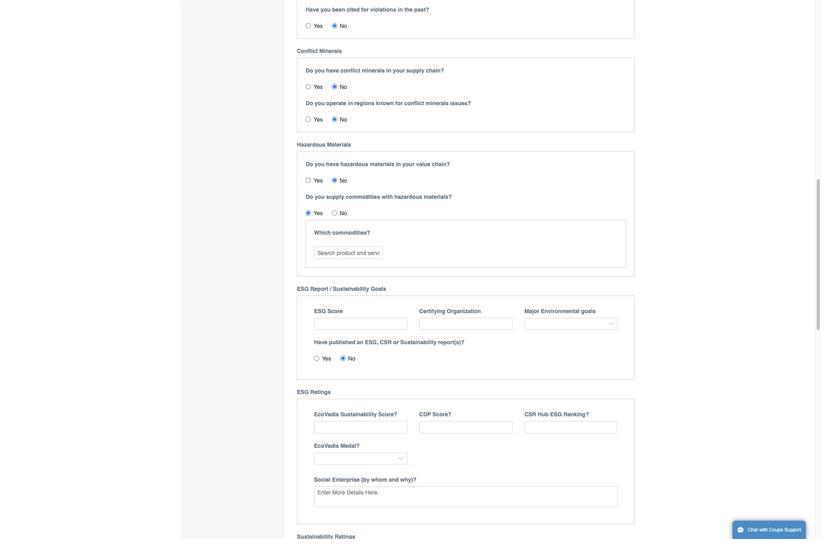 Task type: describe. For each thing, give the bounding box(es) containing it.
you for do you supply commodities with hazardous materials?
[[315, 194, 325, 200]]

0 horizontal spatial csr
[[380, 339, 392, 346]]

published
[[329, 339, 355, 346]]

no for in
[[340, 117, 347, 123]]

report(s)?
[[438, 339, 465, 346]]

2 score? from the left
[[433, 412, 452, 418]]

esg score
[[314, 308, 343, 314]]

have for hazardous
[[326, 161, 339, 168]]

the
[[404, 6, 413, 13]]

you left the been
[[321, 6, 331, 13]]

issues?
[[450, 100, 471, 107]]

have for have you been cited for violations in the past?
[[306, 6, 319, 13]]

1 score? from the left
[[378, 412, 397, 418]]

environmental
[[541, 308, 580, 314]]

do you have conflict minerals in your supply chain?
[[306, 67, 444, 74]]

coupa
[[769, 528, 783, 533]]

commodities
[[346, 194, 380, 200]]

cdp score?
[[419, 412, 452, 418]]

do for do you supply commodities with hazardous materials?
[[306, 194, 313, 200]]

no for hazardous
[[340, 178, 347, 184]]

Social Enterprise (by whom and why)? text field
[[314, 487, 618, 508]]

ranking?
[[564, 412, 589, 418]]

no down the been
[[340, 23, 347, 29]]

social enterprise (by whom and why)?
[[314, 477, 417, 483]]

you for do you operate in regions known for conflict minerals issues?
[[315, 100, 325, 107]]

/
[[330, 286, 331, 292]]

social
[[314, 477, 331, 483]]

do you have hazardous materials in your value chain?
[[306, 161, 450, 168]]

1 vertical spatial csr
[[525, 412, 536, 418]]

violations
[[370, 6, 396, 13]]

esg report / sustainability goals
[[297, 286, 386, 292]]

ecovadis for ecovadis sustainability score?
[[314, 412, 339, 418]]

regions
[[355, 100, 375, 107]]

in left the
[[398, 6, 403, 13]]

hazardous materials
[[297, 142, 351, 148]]

1 vertical spatial conflict
[[404, 100, 424, 107]]

1 horizontal spatial minerals
[[426, 100, 449, 107]]

ecovadis medal?
[[314, 443, 360, 449]]

which
[[314, 230, 331, 236]]

your for value
[[403, 161, 415, 168]]

chat with coupa support button
[[733, 521, 806, 539]]

enterprise
[[332, 477, 360, 483]]

why)?
[[400, 477, 417, 483]]

esg for esg ratings
[[297, 389, 309, 396]]

have for have published an esg, csr or sustainability report(s)?
[[314, 339, 328, 346]]

esg right 'hub'
[[550, 412, 562, 418]]

major
[[525, 308, 539, 314]]

been
[[332, 6, 345, 13]]

with inside chat with coupa support "button"
[[760, 528, 768, 533]]

0 horizontal spatial minerals
[[362, 67, 385, 74]]

known
[[376, 100, 394, 107]]

do for do you have hazardous materials in your value chain?
[[306, 161, 313, 168]]

no for esg,
[[348, 356, 355, 362]]

ESG Score text field
[[314, 318, 407, 330]]

value
[[416, 161, 431, 168]]

0 vertical spatial sustainability
[[333, 286, 369, 292]]

hazardous
[[297, 142, 326, 148]]

chat
[[748, 528, 758, 533]]

esg for esg report / sustainability goals
[[297, 286, 309, 292]]

do you operate in regions known for conflict minerals issues?
[[306, 100, 471, 107]]

commodities?
[[332, 230, 370, 236]]

report
[[310, 286, 328, 292]]

yes for have published an esg, csr or sustainability report(s)?
[[322, 356, 331, 362]]

which commodities?
[[314, 230, 370, 236]]

do for do you have conflict minerals in your supply chain?
[[306, 67, 313, 74]]



Task type: vqa. For each thing, say whether or not it's contained in the screenshot.
Which
yes



Task type: locate. For each thing, give the bounding box(es) containing it.
hazardous
[[341, 161, 368, 168], [395, 194, 422, 200]]

1 vertical spatial for
[[395, 100, 403, 107]]

esg left score
[[314, 308, 326, 314]]

ecovadis for ecovadis medal?
[[314, 443, 339, 449]]

0 vertical spatial have
[[306, 6, 319, 13]]

score? up ecovadis sustainability score? "text box"
[[378, 412, 397, 418]]

0 vertical spatial chain?
[[426, 67, 444, 74]]

1 horizontal spatial score?
[[433, 412, 452, 418]]

4 do from the top
[[306, 194, 313, 200]]

sustainability right the or
[[400, 339, 437, 346]]

yes down published at the left
[[322, 356, 331, 362]]

have down materials
[[326, 161, 339, 168]]

None radio
[[306, 23, 311, 28], [332, 23, 337, 28], [306, 84, 311, 89], [332, 84, 337, 89], [332, 178, 337, 183], [306, 211, 311, 216], [340, 356, 346, 361], [306, 23, 311, 28], [332, 23, 337, 28], [306, 84, 311, 89], [332, 84, 337, 89], [332, 178, 337, 183], [306, 211, 311, 216], [340, 356, 346, 361]]

conflict minerals
[[297, 48, 342, 54]]

your
[[393, 67, 405, 74], [403, 161, 415, 168]]

cdp
[[419, 412, 431, 418]]

esg for esg score
[[314, 308, 326, 314]]

with
[[382, 194, 393, 200], [760, 528, 768, 533]]

0 horizontal spatial hazardous
[[341, 161, 368, 168]]

for
[[361, 6, 369, 13], [395, 100, 403, 107]]

past?
[[414, 6, 429, 13]]

certifying
[[419, 308, 445, 314]]

have left the been
[[306, 6, 319, 13]]

sustainability right /
[[333, 286, 369, 292]]

conflict
[[341, 67, 360, 74], [404, 100, 424, 107]]

0 vertical spatial conflict
[[341, 67, 360, 74]]

0 vertical spatial hazardous
[[341, 161, 368, 168]]

1 have from the top
[[326, 67, 339, 74]]

minerals left the issues?
[[426, 100, 449, 107]]

have down minerals
[[326, 67, 339, 74]]

chain? for do you have conflict minerals in your supply chain?
[[426, 67, 444, 74]]

yes up conflict minerals
[[314, 23, 323, 29]]

yes for do you have hazardous materials in your value chain?
[[314, 178, 323, 184]]

you up which
[[315, 194, 325, 200]]

chain? for do you have hazardous materials in your value chain?
[[432, 161, 450, 168]]

have you been cited for violations in the past?
[[306, 6, 429, 13]]

you for do you have hazardous materials in your value chain?
[[315, 161, 325, 168]]

an
[[357, 339, 364, 346]]

sustainability up ecovadis sustainability score? "text box"
[[341, 412, 377, 418]]

in right operate
[[348, 100, 353, 107]]

ecovadis left medal?
[[314, 443, 339, 449]]

1 horizontal spatial supply
[[407, 67, 425, 74]]

you
[[321, 6, 331, 13], [315, 67, 325, 74], [315, 100, 325, 107], [315, 161, 325, 168], [315, 194, 325, 200]]

have left published at the left
[[314, 339, 328, 346]]

you down hazardous materials
[[315, 161, 325, 168]]

esg,
[[365, 339, 378, 346]]

with right commodities on the left
[[382, 194, 393, 200]]

in up do you operate in regions known for conflict minerals issues?
[[386, 67, 391, 74]]

for right known
[[395, 100, 403, 107]]

1 vertical spatial supply
[[326, 194, 344, 200]]

support
[[785, 528, 802, 533]]

yes for do you have conflict minerals in your supply chain?
[[314, 84, 323, 90]]

CSR Hub ESG Ranking? text field
[[525, 422, 618, 434]]

you down conflict minerals
[[315, 67, 325, 74]]

no up which commodities?
[[340, 210, 347, 217]]

score
[[328, 308, 343, 314]]

your for supply
[[393, 67, 405, 74]]

materials
[[327, 142, 351, 148]]

1 vertical spatial sustainability
[[400, 339, 437, 346]]

0 vertical spatial minerals
[[362, 67, 385, 74]]

yes up hazardous materials
[[314, 117, 323, 123]]

yes
[[314, 23, 323, 29], [314, 84, 323, 90], [314, 117, 323, 123], [314, 178, 323, 184], [314, 210, 323, 217], [322, 356, 331, 362]]

esg ratings
[[297, 389, 331, 396]]

1 vertical spatial chain?
[[432, 161, 450, 168]]

esg
[[297, 286, 309, 292], [314, 308, 326, 314], [297, 389, 309, 396], [550, 412, 562, 418]]

sustainability
[[333, 286, 369, 292], [400, 339, 437, 346], [341, 412, 377, 418]]

ecovadis sustainability score?
[[314, 412, 397, 418]]

do you supply commodities with hazardous materials?
[[306, 194, 452, 200]]

no for commodities
[[340, 210, 347, 217]]

1 vertical spatial have
[[326, 161, 339, 168]]

2 ecovadis from the top
[[314, 443, 339, 449]]

1 horizontal spatial for
[[395, 100, 403, 107]]

or
[[393, 339, 399, 346]]

you left operate
[[315, 100, 325, 107]]

no up commodities on the left
[[340, 178, 347, 184]]

yes down hazardous materials
[[314, 178, 323, 184]]

1 ecovadis from the top
[[314, 412, 339, 418]]

0 horizontal spatial supply
[[326, 194, 344, 200]]

yes up which
[[314, 210, 323, 217]]

organization
[[447, 308, 481, 314]]

with right chat
[[760, 528, 768, 533]]

1 horizontal spatial with
[[760, 528, 768, 533]]

2 do from the top
[[306, 100, 313, 107]]

chain?
[[426, 67, 444, 74], [432, 161, 450, 168]]

for right cited
[[361, 6, 369, 13]]

in right materials
[[396, 161, 401, 168]]

your up do you operate in regions known for conflict minerals issues?
[[393, 67, 405, 74]]

ecovadis down ratings
[[314, 412, 339, 418]]

minerals
[[362, 67, 385, 74], [426, 100, 449, 107]]

ratings
[[310, 389, 331, 396]]

yes for do you supply commodities with hazardous materials?
[[314, 210, 323, 217]]

1 vertical spatial ecovadis
[[314, 443, 339, 449]]

1 horizontal spatial conflict
[[404, 100, 424, 107]]

certifying organization
[[419, 308, 481, 314]]

0 horizontal spatial for
[[361, 6, 369, 13]]

conflict
[[297, 48, 318, 54]]

materials?
[[424, 194, 452, 200]]

no down operate
[[340, 117, 347, 123]]

have
[[306, 6, 319, 13], [314, 339, 328, 346]]

CDP Score? text field
[[419, 422, 513, 434]]

1 horizontal spatial csr
[[525, 412, 536, 418]]

you for do you have conflict minerals in your supply chain?
[[315, 67, 325, 74]]

csr hub esg ranking?
[[525, 412, 589, 418]]

0 horizontal spatial conflict
[[341, 67, 360, 74]]

2 vertical spatial sustainability
[[341, 412, 377, 418]]

your left value
[[403, 161, 415, 168]]

hub
[[538, 412, 549, 418]]

1 vertical spatial with
[[760, 528, 768, 533]]

have
[[326, 67, 339, 74], [326, 161, 339, 168]]

0 vertical spatial ecovadis
[[314, 412, 339, 418]]

no up operate
[[340, 84, 347, 90]]

chat with coupa support
[[748, 528, 802, 533]]

1 vertical spatial minerals
[[426, 100, 449, 107]]

0 vertical spatial with
[[382, 194, 393, 200]]

operate
[[326, 100, 346, 107]]

hazardous down materials
[[341, 161, 368, 168]]

Certifying Organization text field
[[419, 318, 513, 330]]

minerals
[[319, 48, 342, 54]]

do
[[306, 67, 313, 74], [306, 100, 313, 107], [306, 161, 313, 168], [306, 194, 313, 200]]

esg left report
[[297, 286, 309, 292]]

0 horizontal spatial with
[[382, 194, 393, 200]]

1 horizontal spatial hazardous
[[395, 194, 422, 200]]

0 vertical spatial for
[[361, 6, 369, 13]]

goals
[[371, 286, 386, 292]]

csr left the or
[[380, 339, 392, 346]]

2 have from the top
[[326, 161, 339, 168]]

no down published at the left
[[348, 356, 355, 362]]

csr
[[380, 339, 392, 346], [525, 412, 536, 418]]

None radio
[[306, 117, 311, 122], [332, 117, 337, 122], [306, 178, 311, 183], [332, 211, 337, 216], [314, 356, 319, 361], [306, 117, 311, 122], [332, 117, 337, 122], [306, 178, 311, 183], [332, 211, 337, 216], [314, 356, 319, 361]]

yes for do you operate in regions known for conflict minerals issues?
[[314, 117, 323, 123]]

goals
[[581, 308, 596, 314]]

minerals up the regions
[[362, 67, 385, 74]]

and
[[389, 477, 399, 483]]

csr left 'hub'
[[525, 412, 536, 418]]

conflict right known
[[404, 100, 424, 107]]

ecovadis
[[314, 412, 339, 418], [314, 443, 339, 449]]

0 vertical spatial your
[[393, 67, 405, 74]]

have published an esg, csr or sustainability report(s)?
[[314, 339, 465, 346]]

whom
[[371, 477, 387, 483]]

yes down conflict minerals
[[314, 84, 323, 90]]

no for conflict
[[340, 84, 347, 90]]

major environmental goals
[[525, 308, 596, 314]]

0 vertical spatial supply
[[407, 67, 425, 74]]

1 vertical spatial hazardous
[[395, 194, 422, 200]]

cited
[[347, 6, 360, 13]]

materials
[[370, 161, 395, 168]]

no
[[340, 23, 347, 29], [340, 84, 347, 90], [340, 117, 347, 123], [340, 178, 347, 184], [340, 210, 347, 217], [348, 356, 355, 362]]

1 vertical spatial your
[[403, 161, 415, 168]]

3 do from the top
[[306, 161, 313, 168]]

have for conflict
[[326, 67, 339, 74]]

EcoVadis Sustainability Score? text field
[[314, 422, 407, 434]]

do for do you operate in regions known for conflict minerals issues?
[[306, 100, 313, 107]]

1 vertical spatial have
[[314, 339, 328, 346]]

conflict down minerals
[[341, 67, 360, 74]]

0 horizontal spatial score?
[[378, 412, 397, 418]]

supply
[[407, 67, 425, 74], [326, 194, 344, 200]]

(by
[[361, 477, 370, 483]]

hazardous left materials?
[[395, 194, 422, 200]]

Search product and services... field
[[314, 247, 383, 259]]

score? right 'cdp'
[[433, 412, 452, 418]]

0 vertical spatial csr
[[380, 339, 392, 346]]

1 do from the top
[[306, 67, 313, 74]]

score?
[[378, 412, 397, 418], [433, 412, 452, 418]]

in
[[398, 6, 403, 13], [386, 67, 391, 74], [348, 100, 353, 107], [396, 161, 401, 168]]

medal?
[[341, 443, 360, 449]]

0 vertical spatial have
[[326, 67, 339, 74]]

esg left ratings
[[297, 389, 309, 396]]



